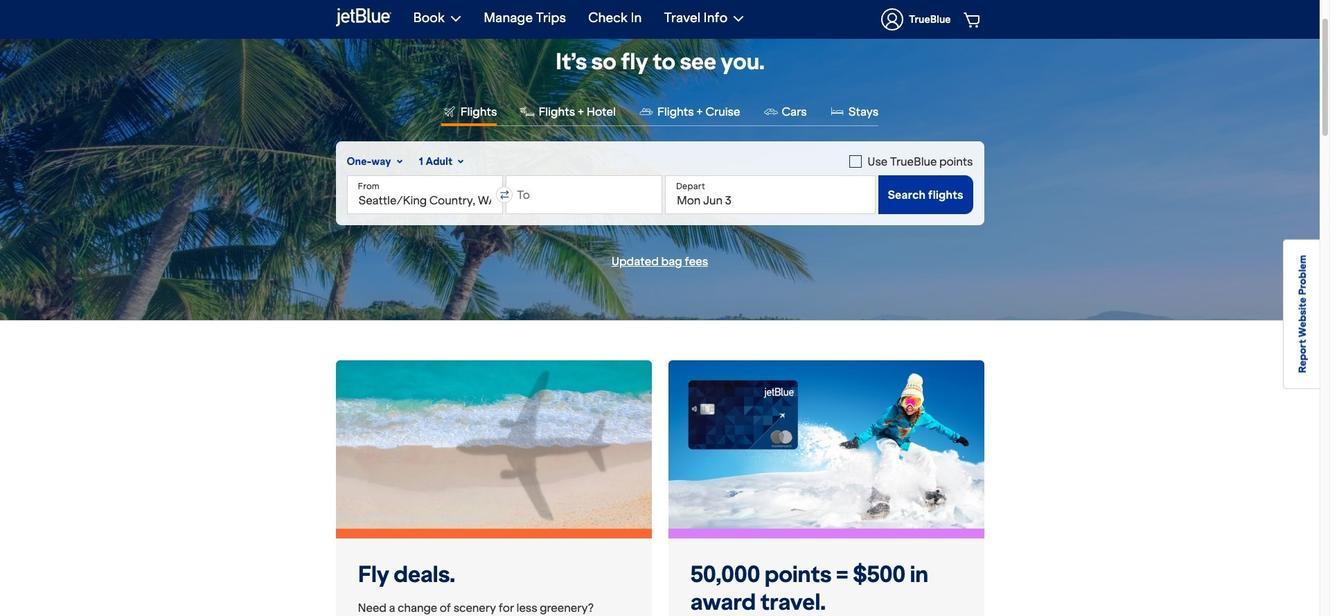 Task type: describe. For each thing, give the bounding box(es) containing it.
Depart Press DOWN ARROW key to select available dates field
[[665, 175, 876, 214]]

jetblue home image
[[336, 6, 391, 28]]



Task type: vqa. For each thing, say whether or not it's contained in the screenshot.
External Link should open in a new window operated by external parties and may not conform to the same accessibility policies as JetBlue. image
no



Task type: locate. For each thing, give the bounding box(es) containing it.
None checkbox
[[850, 153, 973, 170]]

None text field
[[506, 175, 662, 214]]

navigation
[[402, 0, 984, 39]]

banner
[[0, 0, 1320, 39]]

None text field
[[347, 175, 503, 214]]

shopping cart (empty) image
[[964, 11, 983, 28]]



